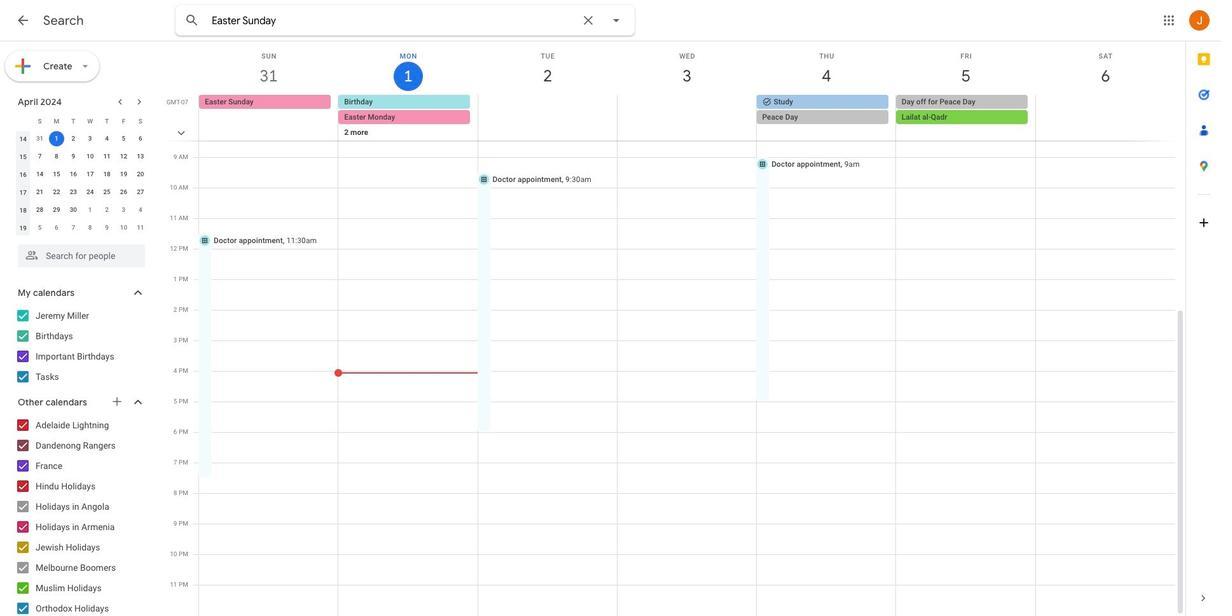 Task type: describe. For each thing, give the bounding box(es) containing it.
23 element
[[66, 185, 81, 200]]

other calendars list
[[3, 415, 158, 616]]

search options image
[[604, 8, 629, 33]]

Search for people text field
[[25, 244, 137, 267]]

april 2024 grid
[[12, 112, 149, 237]]

22 element
[[49, 185, 64, 200]]

may 8 element
[[83, 220, 98, 235]]

20 element
[[133, 167, 148, 182]]

11 element
[[99, 149, 115, 164]]

10 element
[[83, 149, 98, 164]]

go back image
[[15, 13, 31, 28]]

24 element
[[83, 185, 98, 200]]

4 element
[[99, 131, 115, 146]]

7 element
[[32, 149, 47, 164]]

clear search image
[[576, 8, 601, 33]]

none search field the search for people
[[0, 239, 158, 267]]

may 3 element
[[116, 202, 131, 218]]

17 element
[[83, 167, 98, 182]]

27 element
[[133, 185, 148, 200]]

28 element
[[32, 202, 47, 218]]

14 element
[[32, 167, 47, 182]]

2 element
[[66, 131, 81, 146]]

3 element
[[83, 131, 98, 146]]

may 1 element
[[83, 202, 98, 218]]

add other calendars image
[[111, 395, 123, 408]]

18 element
[[99, 167, 115, 182]]

21 element
[[32, 185, 47, 200]]

may 5 element
[[32, 220, 47, 235]]

8 element
[[49, 149, 64, 164]]



Task type: locate. For each thing, give the bounding box(es) containing it.
grid
[[163, 41, 1186, 616]]

row group inside april 2024 grid
[[15, 130, 149, 237]]

may 9 element
[[99, 220, 115, 235]]

search image
[[179, 8, 205, 33]]

may 10 element
[[116, 220, 131, 235]]

my calendars list
[[3, 305, 158, 387]]

cell inside row group
[[48, 130, 65, 148]]

column header inside april 2024 grid
[[15, 112, 31, 130]]

may 7 element
[[66, 220, 81, 235]]

26 element
[[116, 185, 131, 200]]

13 element
[[133, 149, 148, 164]]

row group
[[15, 130, 149, 237]]

12 element
[[116, 149, 131, 164]]

6 element
[[133, 131, 148, 146]]

may 6 element
[[49, 220, 64, 235]]

15 element
[[49, 167, 64, 182]]

1, today element
[[49, 131, 64, 146]]

cell
[[339, 95, 478, 156], [478, 95, 618, 156], [618, 95, 757, 156], [757, 95, 896, 156], [896, 95, 1036, 156], [1036, 95, 1175, 156], [48, 130, 65, 148]]

may 4 element
[[133, 202, 148, 218]]

None search field
[[176, 5, 635, 36], [0, 239, 158, 267], [176, 5, 635, 36]]

5 element
[[116, 131, 131, 146]]

30 element
[[66, 202, 81, 218]]

march 31 element
[[32, 131, 47, 146]]

9 element
[[66, 149, 81, 164]]

16 element
[[66, 167, 81, 182]]

may 2 element
[[99, 202, 115, 218]]

Search text field
[[212, 15, 573, 27]]

29 element
[[49, 202, 64, 218]]

row
[[193, 95, 1186, 156], [15, 112, 149, 130], [15, 130, 149, 148], [15, 148, 149, 165], [15, 165, 149, 183], [15, 183, 149, 201], [15, 201, 149, 219], [15, 219, 149, 237]]

25 element
[[99, 185, 115, 200]]

tab list
[[1187, 41, 1222, 580]]

may 11 element
[[133, 220, 148, 235]]

column header
[[15, 112, 31, 130]]

19 element
[[116, 167, 131, 182]]

heading
[[43, 13, 84, 29]]



Task type: vqa. For each thing, say whether or not it's contained in the screenshot.
February 29 element
no



